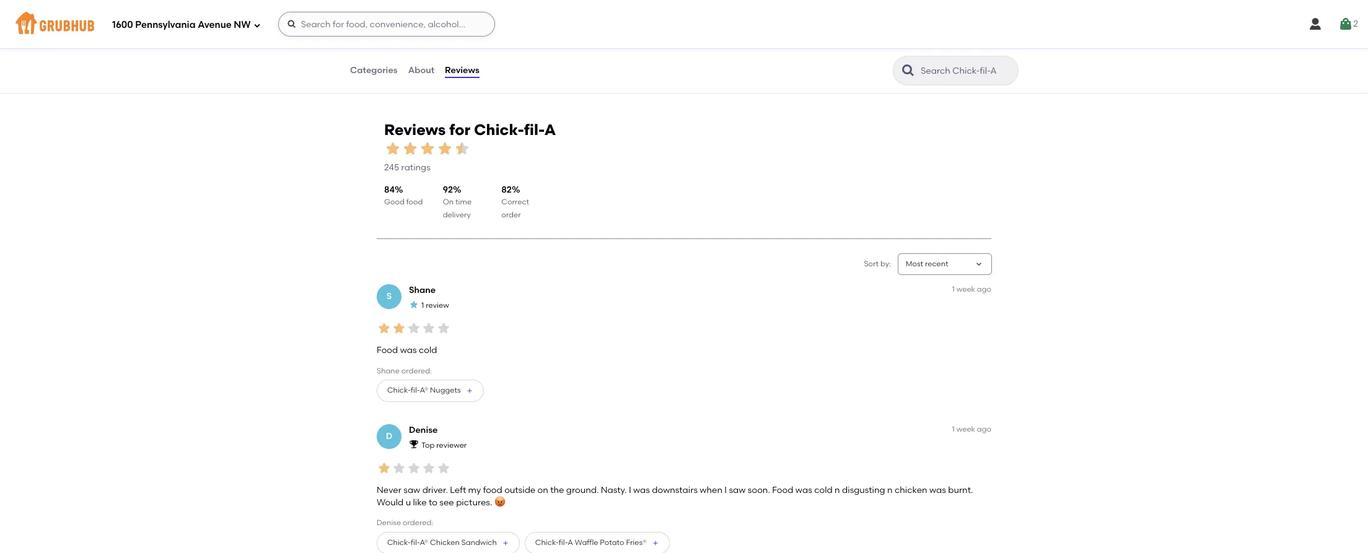 Task type: vqa. For each thing, say whether or not it's contained in the screenshot.
the bottom sweet
no



Task type: describe. For each thing, give the bounding box(es) containing it.
never
[[377, 485, 402, 496]]

chick-fil-a waffle potato fries® button
[[525, 532, 670, 554]]

for
[[449, 121, 471, 139]]

the
[[368, 10, 386, 22]]

never saw driver. left my food outside on the ground. nasty. i was downstairs when i saw soon. food was cold n disgusting n chicken was burnt. would u like to see pictures. 😡
[[377, 485, 973, 508]]

34
[[517, 56, 527, 66]]

ground.
[[566, 485, 599, 496]]

249 ratings
[[955, 56, 1001, 66]]

week for never saw driver. left my food outside on the ground. nasty. i was downstairs when i saw soon. food was cold n disgusting n chicken was burnt. would u like to see pictures. 😡
[[957, 425, 976, 434]]

delivery for 34 ratings
[[386, 53, 414, 62]]

plus icon image for chick-fil-a® chicken sandwich
[[502, 540, 509, 547]]

fil- for chick-fil-a® nuggets
[[411, 386, 420, 395]]

249
[[955, 56, 970, 66]]

delivery for 249 ratings
[[831, 53, 859, 62]]

pennsylvania
[[135, 19, 196, 30]]

92 on time delivery
[[443, 185, 472, 219]]

1 week ago for food was cold
[[952, 285, 992, 294]]

top
[[422, 441, 435, 450]]

caret down icon image
[[974, 260, 984, 269]]

1 n from the left
[[835, 485, 840, 496]]

on
[[443, 198, 454, 207]]

0 horizontal spatial svg image
[[253, 21, 261, 29]]

ratings for 245 ratings
[[401, 162, 431, 173]]

shane for shane ordered:
[[377, 367, 400, 375]]

u
[[406, 498, 411, 508]]

1 saw from the left
[[404, 485, 420, 496]]

on
[[538, 485, 549, 496]]

reviews for reviews for chick-fil-a
[[384, 121, 446, 139]]

min for 249 ratings
[[834, 42, 848, 51]]

chick-fil-a waffle potato fries®
[[535, 539, 647, 547]]

82 correct order
[[502, 185, 529, 219]]

the palm
[[368, 10, 413, 22]]

a® for chicken
[[420, 539, 428, 547]]

outside
[[505, 485, 536, 496]]

245
[[384, 162, 399, 173]]

fil- for chick-fil-a® chicken sandwich
[[411, 539, 420, 547]]

avenue
[[198, 19, 232, 30]]

time
[[456, 198, 472, 207]]

potato
[[600, 539, 625, 547]]

search icon image
[[901, 63, 916, 78]]

ordered: for saw
[[403, 519, 434, 528]]

$0.99
[[811, 53, 829, 62]]

trophy icon image
[[409, 440, 419, 450]]

chicken
[[430, 539, 460, 547]]

2
[[1354, 18, 1359, 29]]

Search for food, convenience, alcohol... search field
[[278, 12, 495, 37]]

denise ordered:
[[377, 519, 434, 528]]

chick-fil-a® chicken sandwich button
[[377, 532, 520, 554]]

pictures.
[[456, 498, 492, 508]]

order
[[502, 211, 521, 219]]

recent
[[925, 260, 949, 268]]

0 vertical spatial food
[[377, 345, 398, 356]]

reviews button
[[445, 48, 480, 93]]

reviewer
[[437, 441, 467, 450]]

was left burnt.
[[930, 485, 946, 496]]

ratings for 79 ratings
[[750, 56, 780, 66]]

chick-fil-a® nuggets
[[387, 386, 461, 395]]

fries®
[[626, 539, 647, 547]]

😡
[[495, 498, 506, 508]]

chicken
[[895, 485, 928, 496]]

food was cold
[[377, 345, 437, 356]]

d
[[386, 431, 393, 442]]

1600
[[112, 19, 133, 30]]

1 week ago for never saw driver. left my food outside on the ground. nasty. i was downstairs when i saw soon. food was cold n disgusting n chicken was burnt. would u like to see pictures. 😡
[[952, 425, 992, 434]]

sort by:
[[864, 260, 891, 268]]

nuggets
[[430, 386, 461, 395]]

food inside 84 good food
[[406, 198, 423, 207]]

when
[[700, 485, 723, 496]]

2 saw from the left
[[729, 485, 746, 496]]

like
[[413, 498, 427, 508]]

84 good food
[[384, 185, 423, 207]]

1600 pennsylvania avenue nw
[[112, 19, 251, 30]]

25–40 min $2.99 delivery
[[589, 42, 637, 62]]

Sort by: field
[[906, 259, 949, 270]]

see
[[440, 498, 454, 508]]

34 ratings
[[517, 56, 558, 66]]

categories button
[[350, 48, 398, 93]]

0 horizontal spatial cold
[[419, 345, 437, 356]]

2 n from the left
[[888, 485, 893, 496]]

good
[[384, 198, 405, 207]]

1 i from the left
[[629, 485, 631, 496]]

plus icon image for chick-fil-a waffle potato fries®
[[652, 540, 659, 547]]

min for 34 ratings
[[391, 42, 405, 51]]

245 ratings
[[384, 162, 431, 173]]

20–35 min $0.99 delivery
[[811, 42, 859, 62]]

would
[[377, 498, 404, 508]]

delivery inside 92 on time delivery
[[443, 211, 471, 219]]

plus icon image for chick-fil-a® nuggets
[[466, 387, 473, 395]]

1 for denise
[[952, 425, 955, 434]]

s
[[387, 292, 392, 302]]

driver.
[[423, 485, 448, 496]]

Search Chick-fil-A search field
[[920, 65, 1015, 77]]

2 i from the left
[[725, 485, 727, 496]]

burnt.
[[949, 485, 973, 496]]

week for food was cold
[[957, 285, 976, 294]]



Task type: locate. For each thing, give the bounding box(es) containing it.
ordered: for was
[[402, 367, 432, 375]]

chick- down shane ordered:
[[387, 386, 411, 395]]

a® left chicken
[[420, 539, 428, 547]]

was right the soon.
[[796, 485, 813, 496]]

fil- inside button
[[411, 539, 420, 547]]

most recent
[[906, 260, 949, 268]]

plus icon image right nuggets
[[466, 387, 473, 395]]

sandwich
[[462, 539, 497, 547]]

ratings right 245
[[401, 162, 431, 173]]

min inside 20–35 min $0.99 delivery
[[834, 42, 848, 51]]

delivery right the $1.49
[[386, 53, 414, 62]]

0 horizontal spatial denise
[[377, 519, 401, 528]]

ordered:
[[402, 367, 432, 375], [403, 519, 434, 528]]

ratings right 34
[[529, 56, 558, 66]]

reviews inside reviews button
[[445, 65, 480, 76]]

25–40
[[589, 42, 611, 51]]

ordered: down like in the bottom of the page
[[403, 519, 434, 528]]

denise up top
[[409, 425, 438, 436]]

92
[[443, 185, 453, 195]]

n
[[835, 485, 840, 496], [888, 485, 893, 496]]

ratings for 249 ratings
[[972, 56, 1001, 66]]

0 horizontal spatial min
[[391, 42, 405, 51]]

1 horizontal spatial shane
[[409, 285, 436, 296]]

delivery inside 20–35 min $1.49 delivery
[[386, 53, 414, 62]]

20–35 inside 20–35 min $0.99 delivery
[[811, 42, 832, 51]]

2 ago from the top
[[977, 425, 992, 434]]

shane up 1 review
[[409, 285, 436, 296]]

1 horizontal spatial min
[[613, 42, 626, 51]]

1 horizontal spatial food
[[773, 485, 794, 496]]

1 review
[[422, 301, 449, 310]]

chick- inside button
[[387, 539, 411, 547]]

1 ago from the top
[[977, 285, 992, 294]]

categories
[[350, 65, 398, 76]]

reviews for reviews
[[445, 65, 480, 76]]

0 horizontal spatial plus icon image
[[466, 387, 473, 395]]

1 horizontal spatial saw
[[729, 485, 746, 496]]

main navigation navigation
[[0, 0, 1369, 48]]

chick-fil-a® nuggets button
[[377, 380, 484, 402]]

0 horizontal spatial food
[[377, 345, 398, 356]]

food right good
[[406, 198, 423, 207]]

1 vertical spatial ago
[[977, 425, 992, 434]]

1 horizontal spatial denise
[[409, 425, 438, 436]]

1
[[952, 285, 955, 294], [422, 301, 424, 310], [952, 425, 955, 434]]

a® inside button
[[420, 539, 428, 547]]

shane ordered:
[[377, 367, 432, 375]]

0 horizontal spatial 20–35
[[368, 42, 389, 51]]

20–35 up $0.99
[[811, 42, 832, 51]]

a® left nuggets
[[420, 386, 428, 395]]

n left chicken
[[888, 485, 893, 496]]

svg image
[[1309, 17, 1324, 32], [1339, 17, 1354, 32], [253, 21, 261, 29]]

2 week from the top
[[957, 425, 976, 434]]

chick- for chick-fil-a® nuggets
[[387, 386, 411, 395]]

1 vertical spatial reviews
[[384, 121, 446, 139]]

$1.49
[[368, 53, 384, 62]]

20–35 min $1.49 delivery
[[368, 42, 414, 62]]

fil-
[[524, 121, 545, 139], [411, 386, 420, 395], [411, 539, 420, 547], [559, 539, 568, 547]]

most
[[906, 260, 924, 268]]

1 vertical spatial a®
[[420, 539, 428, 547]]

2 button
[[1339, 13, 1359, 35]]

ratings
[[529, 56, 558, 66], [750, 56, 780, 66], [972, 56, 1001, 66], [401, 162, 431, 173]]

min inside 25–40 min $2.99 delivery
[[613, 42, 626, 51]]

79
[[739, 56, 748, 66]]

by:
[[881, 260, 891, 268]]

3 min from the left
[[834, 42, 848, 51]]

denise for denise
[[409, 425, 438, 436]]

week up burnt.
[[957, 425, 976, 434]]

to
[[429, 498, 438, 508]]

subscription pass image
[[368, 26, 380, 36]]

82
[[502, 185, 512, 195]]

plus icon image right fries®
[[652, 540, 659, 547]]

shane down food was cold
[[377, 367, 400, 375]]

0 vertical spatial 1 week ago
[[952, 285, 992, 294]]

20–35 for 249 ratings
[[811, 42, 832, 51]]

1 vertical spatial 1 week ago
[[952, 425, 992, 434]]

1 horizontal spatial svg image
[[1309, 17, 1324, 32]]

chick- down denise ordered: at the left of the page
[[387, 539, 411, 547]]

0 vertical spatial reviews
[[445, 65, 480, 76]]

cold
[[419, 345, 437, 356], [815, 485, 833, 496]]

2 min from the left
[[613, 42, 626, 51]]

1 vertical spatial food
[[483, 485, 503, 496]]

0 vertical spatial denise
[[409, 425, 438, 436]]

delivery right $0.99
[[831, 53, 859, 62]]

food up 😡
[[483, 485, 503, 496]]

0 horizontal spatial n
[[835, 485, 840, 496]]

delivery for 79 ratings
[[609, 53, 637, 62]]

reviews right about
[[445, 65, 480, 76]]

2 horizontal spatial svg image
[[1339, 17, 1354, 32]]

79 ratings
[[739, 56, 780, 66]]

cold inside 'never saw driver. left my food outside on the ground. nasty. i was downstairs when i saw soon. food was cold n disgusting n chicken was burnt. would u like to see pictures. 😡'
[[815, 485, 833, 496]]

1 horizontal spatial food
[[483, 485, 503, 496]]

2 20–35 from the left
[[811, 42, 832, 51]]

1 min from the left
[[391, 42, 405, 51]]

ordered: up chick-fil-a® nuggets
[[402, 367, 432, 375]]

food
[[406, 198, 423, 207], [483, 485, 503, 496]]

plus icon image inside chick-fil-a® chicken sandwich button
[[502, 540, 509, 547]]

a® for nuggets
[[420, 386, 428, 395]]

downstairs
[[652, 485, 698, 496]]

1 vertical spatial a
[[568, 539, 573, 547]]

nasty.
[[601, 485, 627, 496]]

palm
[[388, 10, 413, 22]]

1 vertical spatial shane
[[377, 367, 400, 375]]

0 vertical spatial a
[[545, 121, 556, 139]]

84
[[384, 185, 395, 195]]

0 vertical spatial a®
[[420, 386, 428, 395]]

1 vertical spatial cold
[[815, 485, 833, 496]]

ratings right the 249
[[972, 56, 1001, 66]]

1 horizontal spatial i
[[725, 485, 727, 496]]

$2.99
[[589, 53, 607, 62]]

saw left the soon.
[[729, 485, 746, 496]]

chick-fil-a® chicken sandwich
[[387, 539, 497, 547]]

my
[[468, 485, 481, 496]]

20–35
[[368, 42, 389, 51], [811, 42, 832, 51]]

chick- right for on the left top
[[474, 121, 524, 139]]

0 vertical spatial shane
[[409, 285, 436, 296]]

1 for shane
[[952, 285, 955, 294]]

0 vertical spatial ordered:
[[402, 367, 432, 375]]

ratings for 34 ratings
[[529, 56, 558, 66]]

a®
[[420, 386, 428, 395], [420, 539, 428, 547]]

1 horizontal spatial plus icon image
[[502, 540, 509, 547]]

0 vertical spatial 1
[[952, 285, 955, 294]]

left
[[450, 485, 466, 496]]

was up shane ordered:
[[400, 345, 417, 356]]

1 vertical spatial 1
[[422, 301, 424, 310]]

reviews up 245 ratings
[[384, 121, 446, 139]]

was right the nasty.
[[634, 485, 650, 496]]

a
[[545, 121, 556, 139], [568, 539, 573, 547]]

food right the soon.
[[773, 485, 794, 496]]

1 vertical spatial food
[[773, 485, 794, 496]]

saw up the u
[[404, 485, 420, 496]]

delivery
[[386, 53, 414, 62], [609, 53, 637, 62], [831, 53, 859, 62], [443, 211, 471, 219]]

reviews for chick-fil-a
[[384, 121, 556, 139]]

sort
[[864, 260, 879, 268]]

1 week from the top
[[957, 285, 976, 294]]

1 vertical spatial denise
[[377, 519, 401, 528]]

0 vertical spatial cold
[[419, 345, 437, 356]]

20–35 for 34 ratings
[[368, 42, 389, 51]]

1 1 week ago from the top
[[952, 285, 992, 294]]

waffle
[[575, 539, 598, 547]]

svg image
[[287, 19, 297, 29]]

i right the nasty.
[[629, 485, 631, 496]]

plus icon image inside chick-fil-a® nuggets button
[[466, 387, 473, 395]]

ago
[[977, 285, 992, 294], [977, 425, 992, 434]]

shane
[[409, 285, 436, 296], [377, 367, 400, 375]]

1 20–35 from the left
[[368, 42, 389, 51]]

0 vertical spatial ago
[[977, 285, 992, 294]]

chick- for chick-fil-a® chicken sandwich
[[387, 539, 411, 547]]

a® inside button
[[420, 386, 428, 395]]

2 a® from the top
[[420, 539, 428, 547]]

plus icon image right sandwich
[[502, 540, 509, 547]]

week down caret down icon
[[957, 285, 976, 294]]

ago for never saw driver. left my food outside on the ground. nasty. i was downstairs when i saw soon. food was cold n disgusting n chicken was burnt. would u like to see pictures. 😡
[[977, 425, 992, 434]]

denise
[[409, 425, 438, 436], [377, 519, 401, 528]]

shane for shane
[[409, 285, 436, 296]]

week
[[957, 285, 976, 294], [957, 425, 976, 434]]

star icon image
[[508, 42, 518, 52], [518, 42, 528, 52], [528, 42, 538, 52], [538, 42, 548, 52], [548, 42, 558, 52], [548, 42, 558, 52], [730, 42, 740, 52], [740, 42, 750, 52], [750, 42, 760, 52], [760, 42, 770, 52], [760, 42, 770, 52], [770, 42, 780, 52], [952, 42, 961, 52], [961, 42, 971, 52], [971, 42, 981, 52], [981, 42, 991, 52], [991, 42, 1001, 52], [384, 140, 402, 158], [402, 140, 419, 158], [419, 140, 436, 158], [436, 140, 454, 158], [454, 140, 471, 158], [454, 140, 471, 158], [409, 300, 419, 310], [377, 321, 392, 336], [392, 321, 407, 336], [407, 321, 422, 336], [422, 321, 436, 336], [436, 321, 451, 336], [377, 461, 392, 476], [392, 461, 407, 476], [407, 461, 422, 476], [422, 461, 436, 476], [436, 461, 451, 476]]

plus icon image
[[466, 387, 473, 395], [502, 540, 509, 547], [652, 540, 659, 547]]

1 a® from the top
[[420, 386, 428, 395]]

top reviewer
[[422, 441, 467, 450]]

0 horizontal spatial i
[[629, 485, 631, 496]]

food
[[377, 345, 398, 356], [773, 485, 794, 496]]

the palm link
[[368, 10, 558, 24]]

food inside 'never saw driver. left my food outside on the ground. nasty. i was downstairs when i saw soon. food was cold n disgusting n chicken was burnt. would u like to see pictures. 😡'
[[773, 485, 794, 496]]

1 horizontal spatial n
[[888, 485, 893, 496]]

cold up shane ordered:
[[419, 345, 437, 356]]

1 horizontal spatial cold
[[815, 485, 833, 496]]

chick- left 'waffle'
[[535, 539, 559, 547]]

0 vertical spatial week
[[957, 285, 976, 294]]

ratings right 79 on the top right of the page
[[750, 56, 780, 66]]

about
[[408, 65, 435, 76]]

2 horizontal spatial plus icon image
[[652, 540, 659, 547]]

20–35 up the $1.49
[[368, 42, 389, 51]]

ago for food was cold
[[977, 285, 992, 294]]

correct
[[502, 198, 529, 207]]

2 horizontal spatial min
[[834, 42, 848, 51]]

1 horizontal spatial a
[[568, 539, 573, 547]]

min
[[391, 42, 405, 51], [613, 42, 626, 51], [834, 42, 848, 51]]

soon.
[[748, 485, 770, 496]]

about button
[[408, 48, 435, 93]]

0 horizontal spatial food
[[406, 198, 423, 207]]

delivery down time on the top of the page
[[443, 211, 471, 219]]

1 horizontal spatial 20–35
[[811, 42, 832, 51]]

1 week ago
[[952, 285, 992, 294], [952, 425, 992, 434]]

nw
[[234, 19, 251, 30]]

0 horizontal spatial saw
[[404, 485, 420, 496]]

fil- for chick-fil-a waffle potato fries®
[[559, 539, 568, 547]]

a inside chick-fil-a waffle potato fries® button
[[568, 539, 573, 547]]

n left disgusting
[[835, 485, 840, 496]]

min for 79 ratings
[[613, 42, 626, 51]]

reviews
[[445, 65, 480, 76], [384, 121, 446, 139]]

min inside 20–35 min $1.49 delivery
[[391, 42, 405, 51]]

the
[[551, 485, 564, 496]]

disgusting
[[842, 485, 886, 496]]

svg image inside 2 button
[[1339, 17, 1354, 32]]

food up shane ordered:
[[377, 345, 398, 356]]

delivery inside 25–40 min $2.99 delivery
[[609, 53, 637, 62]]

2 1 week ago from the top
[[952, 425, 992, 434]]

1 vertical spatial ordered:
[[403, 519, 434, 528]]

review
[[426, 301, 449, 310]]

0 horizontal spatial a
[[545, 121, 556, 139]]

0 horizontal spatial shane
[[377, 367, 400, 375]]

20–35 inside 20–35 min $1.49 delivery
[[368, 42, 389, 51]]

food inside 'never saw driver. left my food outside on the ground. nasty. i was downstairs when i saw soon. food was cold n disgusting n chicken was burnt. would u like to see pictures. 😡'
[[483, 485, 503, 496]]

american
[[385, 27, 420, 35]]

delivery inside 20–35 min $0.99 delivery
[[831, 53, 859, 62]]

0 vertical spatial food
[[406, 198, 423, 207]]

cold left disgusting
[[815, 485, 833, 496]]

plus icon image inside chick-fil-a waffle potato fries® button
[[652, 540, 659, 547]]

denise down would
[[377, 519, 401, 528]]

delivery right $2.99
[[609, 53, 637, 62]]

i right 'when'
[[725, 485, 727, 496]]

1 vertical spatial week
[[957, 425, 976, 434]]

denise for denise ordered:
[[377, 519, 401, 528]]

2 vertical spatial 1
[[952, 425, 955, 434]]

chick- for chick-fil-a waffle potato fries®
[[535, 539, 559, 547]]



